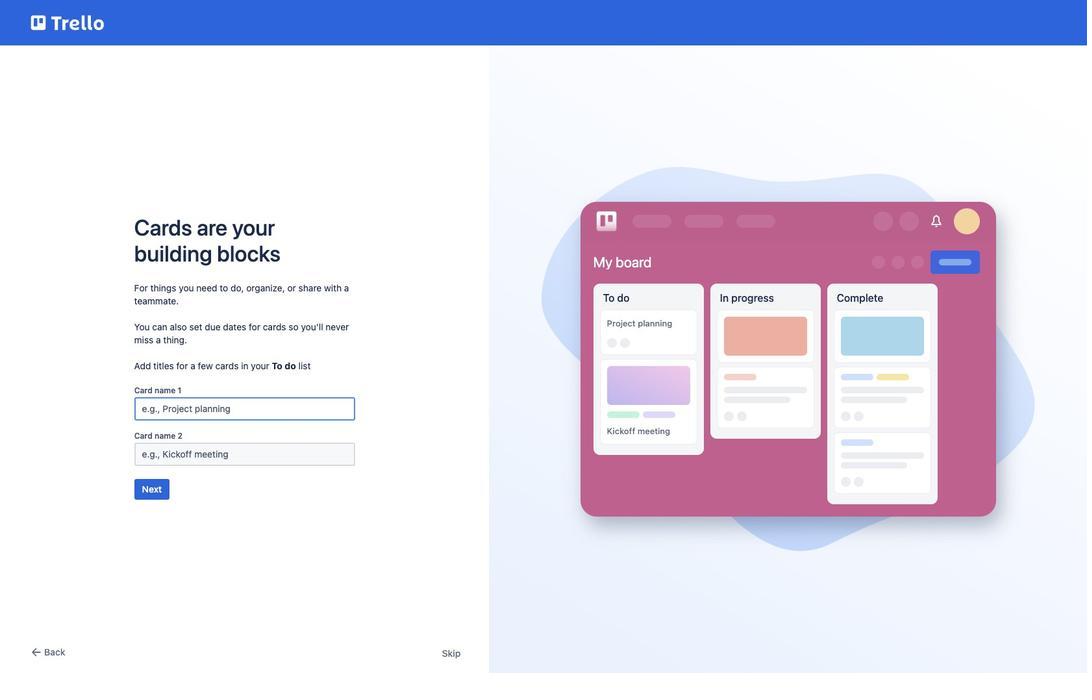 Task type: locate. For each thing, give the bounding box(es) containing it.
a down the can
[[156, 334, 161, 345]]

name left 1
[[155, 386, 176, 395]]

0 horizontal spatial to
[[272, 360, 283, 371]]

2 name from the top
[[155, 431, 176, 441]]

card for card name 2
[[134, 431, 153, 441]]

card
[[134, 386, 153, 395], [134, 431, 153, 441]]

to
[[604, 292, 615, 304], [272, 360, 283, 371]]

skip button
[[442, 648, 461, 661]]

1 card from the top
[[134, 386, 153, 395]]

teammate.
[[134, 295, 179, 306]]

Card name 2 text field
[[134, 443, 355, 466]]

project
[[607, 318, 636, 329]]

1 vertical spatial do
[[285, 360, 296, 371]]

name left 2
[[155, 431, 176, 441]]

are
[[197, 214, 228, 240]]

do,
[[231, 282, 244, 293]]

1
[[178, 386, 182, 395]]

miss
[[134, 334, 154, 345]]

blocks
[[217, 240, 281, 266]]

1 vertical spatial to
[[272, 360, 283, 371]]

1 vertical spatial card
[[134, 431, 153, 441]]

to up project
[[604, 292, 615, 304]]

2 horizontal spatial a
[[344, 282, 349, 293]]

to do
[[604, 292, 630, 304]]

1 horizontal spatial cards
[[263, 321, 286, 332]]

your inside cards are your building blocks
[[232, 214, 275, 240]]

next button
[[134, 479, 170, 500]]

2 card from the top
[[134, 431, 153, 441]]

do left list
[[285, 360, 296, 371]]

for things you need to do, organize, or share with a teammate.
[[134, 282, 349, 306]]

list
[[299, 360, 311, 371]]

card name 1
[[134, 386, 182, 395]]

0 vertical spatial your
[[232, 214, 275, 240]]

0 vertical spatial cards
[[263, 321, 286, 332]]

can
[[152, 321, 167, 332]]

back button
[[29, 645, 65, 661]]

1 horizontal spatial to
[[604, 292, 615, 304]]

1 horizontal spatial a
[[191, 360, 196, 371]]

2 vertical spatial a
[[191, 360, 196, 371]]

a
[[344, 282, 349, 293], [156, 334, 161, 345], [191, 360, 196, 371]]

building
[[134, 240, 212, 266]]

cards left in
[[215, 360, 239, 371]]

card left 2
[[134, 431, 153, 441]]

1 vertical spatial a
[[156, 334, 161, 345]]

0 vertical spatial do
[[618, 292, 630, 304]]

1 vertical spatial name
[[155, 431, 176, 441]]

0 vertical spatial name
[[155, 386, 176, 395]]

1 vertical spatial for
[[176, 360, 188, 371]]

0 vertical spatial for
[[249, 321, 261, 332]]

to left list
[[272, 360, 283, 371]]

1 name from the top
[[155, 386, 176, 395]]

cards
[[134, 214, 192, 240]]

0 horizontal spatial a
[[156, 334, 161, 345]]

project planning
[[607, 318, 673, 329]]

cards are your building blocks
[[134, 214, 281, 266]]

organize,
[[246, 282, 285, 293]]

few
[[198, 360, 213, 371]]

add
[[134, 360, 151, 371]]

name
[[155, 386, 176, 395], [155, 431, 176, 441]]

card down add
[[134, 386, 153, 395]]

your right are in the left of the page
[[232, 214, 275, 240]]

do
[[618, 292, 630, 304], [285, 360, 296, 371]]

0 horizontal spatial cards
[[215, 360, 239, 371]]

cards
[[263, 321, 286, 332], [215, 360, 239, 371]]

1 vertical spatial cards
[[215, 360, 239, 371]]

0 vertical spatial a
[[344, 282, 349, 293]]

for right titles
[[176, 360, 188, 371]]

in progress
[[720, 292, 775, 304]]

set
[[189, 321, 202, 332]]

in
[[720, 292, 729, 304]]

1 horizontal spatial for
[[249, 321, 261, 332]]

my
[[594, 254, 613, 271]]

your
[[232, 214, 275, 240], [251, 360, 270, 371]]

0 horizontal spatial do
[[285, 360, 296, 371]]

name for 2
[[155, 431, 176, 441]]

also
[[170, 321, 187, 332]]

cards left so
[[263, 321, 286, 332]]

you
[[179, 282, 194, 293]]

do up project
[[618, 292, 630, 304]]

due
[[205, 321, 221, 332]]

a right with
[[344, 282, 349, 293]]

0 horizontal spatial for
[[176, 360, 188, 371]]

your right in
[[251, 360, 270, 371]]

1 horizontal spatial do
[[618, 292, 630, 304]]

for
[[249, 321, 261, 332], [176, 360, 188, 371]]

for right dates
[[249, 321, 261, 332]]

a left 'few' on the left bottom
[[191, 360, 196, 371]]

0 vertical spatial card
[[134, 386, 153, 395]]

a inside 'for things you need to do, organize, or share with a teammate.'
[[344, 282, 349, 293]]



Task type: vqa. For each thing, say whether or not it's contained in the screenshot.
add board IMAGE
no



Task type: describe. For each thing, give the bounding box(es) containing it.
skip
[[442, 649, 461, 660]]

name for 1
[[155, 386, 176, 395]]

thing.
[[163, 334, 187, 345]]

kickoff meeting
[[607, 426, 671, 437]]

cards inside you can also set due dates for cards so you'll never miss a thing.
[[263, 321, 286, 332]]

1 vertical spatial your
[[251, 360, 270, 371]]

0 vertical spatial to
[[604, 292, 615, 304]]

share
[[299, 282, 322, 293]]

trello image
[[594, 209, 620, 235]]

card name 2
[[134, 431, 183, 441]]

planning
[[638, 318, 673, 329]]

board
[[616, 254, 652, 271]]

kickoff
[[607, 426, 636, 437]]

my board
[[594, 254, 652, 271]]

back
[[44, 647, 65, 658]]

for
[[134, 282, 148, 293]]

dates
[[223, 321, 246, 332]]

for inside you can also set due dates for cards so you'll never miss a thing.
[[249, 321, 261, 332]]

meeting
[[638, 426, 671, 437]]

next
[[142, 484, 162, 495]]

card for card name 1
[[134, 386, 153, 395]]

you can also set due dates for cards so you'll never miss a thing.
[[134, 321, 349, 345]]

you'll
[[301, 321, 323, 332]]

a inside you can also set due dates for cards so you'll never miss a thing.
[[156, 334, 161, 345]]

titles
[[153, 360, 174, 371]]

2
[[178, 431, 183, 441]]

Card name 1 text field
[[134, 397, 355, 421]]

things
[[150, 282, 176, 293]]

need
[[197, 282, 217, 293]]

add titles for a few cards in your to do list
[[134, 360, 311, 371]]

never
[[326, 321, 349, 332]]

you
[[134, 321, 150, 332]]

in
[[241, 360, 249, 371]]

so
[[289, 321, 299, 332]]

trello image
[[29, 8, 107, 38]]

to
[[220, 282, 228, 293]]

progress
[[732, 292, 775, 304]]

complete
[[837, 292, 884, 304]]

or
[[288, 282, 296, 293]]

with
[[324, 282, 342, 293]]



